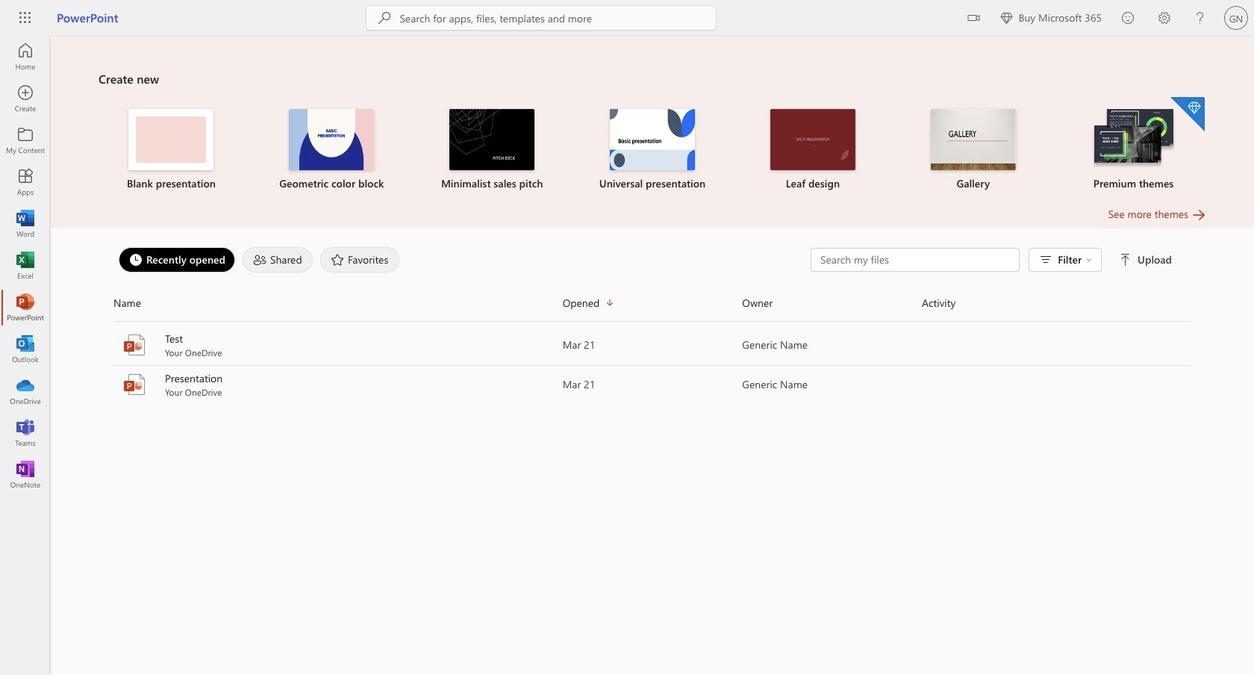 Task type: describe. For each thing, give the bounding box(es) containing it.
teams image
[[18, 426, 33, 441]]

name presentation cell
[[114, 371, 563, 398]]

gn image
[[1225, 6, 1249, 30]]

universal presentation image
[[610, 109, 695, 170]]

create image
[[18, 91, 33, 106]]

3 tab from the left
[[317, 247, 404, 273]]

recently opened element
[[119, 247, 235, 273]]

2 tab from the left
[[239, 247, 317, 273]]

onedrive image
[[18, 384, 33, 399]]

favorites element
[[320, 247, 400, 273]]

geometric color block image
[[289, 109, 374, 170]]

geometric color block element
[[261, 109, 403, 191]]

premium templates diamond image
[[1171, 97, 1206, 131]]

leaf design element
[[742, 109, 885, 191]]

gallery image
[[931, 109, 1016, 170]]

minimalist sales pitch element
[[421, 109, 564, 191]]

Search my files text field
[[820, 252, 1012, 267]]

gallery element
[[903, 109, 1045, 191]]

0 vertical spatial powerpoint image
[[18, 300, 33, 315]]

home image
[[18, 49, 33, 64]]



Task type: locate. For each thing, give the bounding box(es) containing it.
1 vertical spatial powerpoint image
[[123, 333, 146, 357]]

displaying 2 out of 2 files. status
[[811, 248, 1176, 272]]

banner
[[0, 0, 1255, 39]]

1 tab from the left
[[115, 247, 239, 273]]

powerpoint image inside name presentation cell
[[123, 373, 146, 397]]

apps image
[[18, 175, 33, 190]]

Search box. Suggestions appear as you type. search field
[[400, 6, 717, 30]]

my content image
[[18, 133, 33, 148]]

activity, column 4 of 4 column header
[[923, 291, 1192, 315]]

onenote image
[[18, 468, 33, 483]]

minimalist sales pitch image
[[450, 109, 535, 170]]

word image
[[18, 217, 33, 232]]

powerpoint image for name test cell
[[123, 333, 146, 357]]

navigation
[[0, 36, 51, 496]]

main content
[[51, 36, 1255, 405]]

powerpoint image
[[18, 300, 33, 315], [123, 333, 146, 357], [123, 373, 146, 397]]

excel image
[[18, 258, 33, 273]]

powerpoint image inside name test cell
[[123, 333, 146, 357]]

outlook image
[[18, 342, 33, 357]]

leaf design image
[[771, 109, 856, 170]]

application
[[0, 36, 1255, 675]]

blank presentation element
[[100, 109, 243, 191]]

row
[[114, 291, 1192, 322]]

list
[[99, 96, 1207, 206]]

tab
[[115, 247, 239, 273], [239, 247, 317, 273], [317, 247, 404, 273]]

universal presentation element
[[582, 109, 724, 191]]

shared element
[[243, 247, 313, 273]]

2 vertical spatial powerpoint image
[[123, 373, 146, 397]]

powerpoint image for name presentation cell
[[123, 373, 146, 397]]

premium themes image
[[1092, 109, 1177, 169]]

None search field
[[367, 6, 717, 30]]

tab list
[[115, 244, 811, 276]]

name test cell
[[114, 332, 563, 359]]

premium themes element
[[1063, 97, 1206, 191]]



